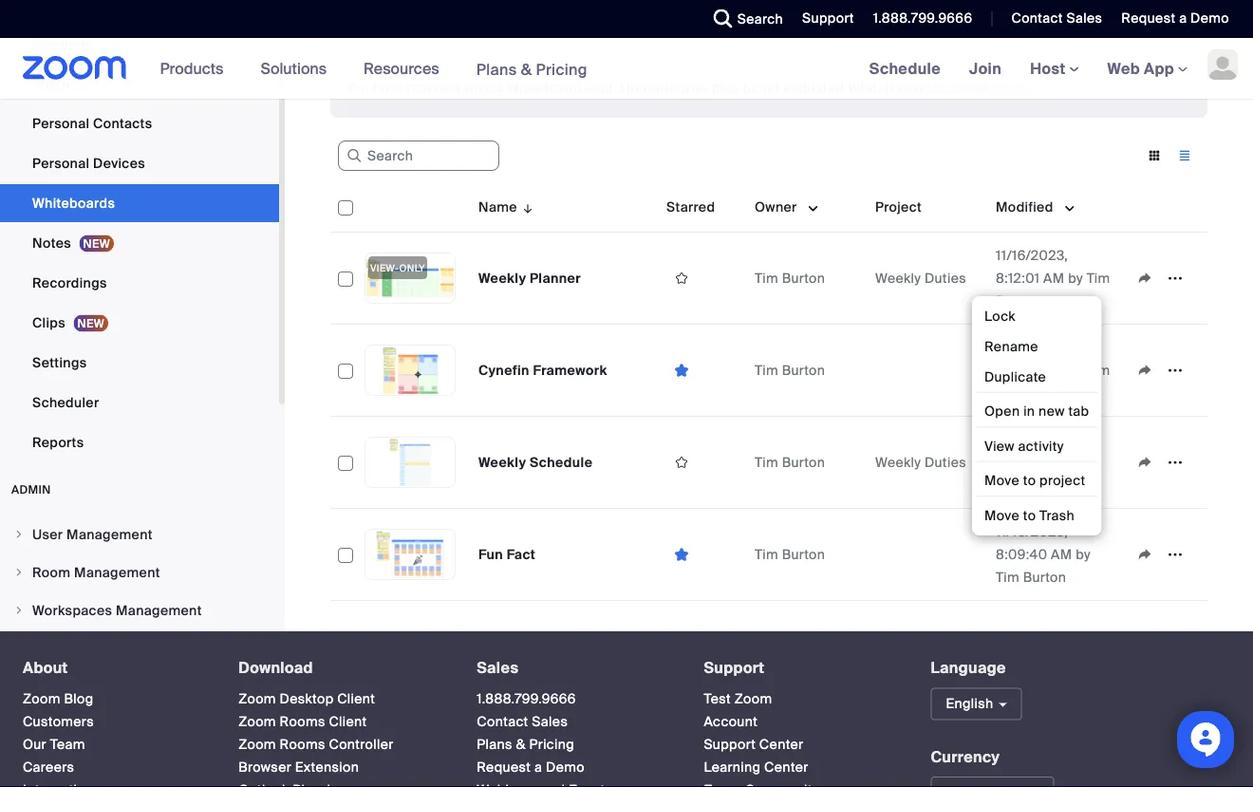 Task type: describe. For each thing, give the bounding box(es) containing it.
phone
[[32, 75, 74, 92]]

whiteboards link
[[0, 184, 279, 222]]

click to star the whiteboard weekly planner image
[[667, 270, 697, 287]]

customers
[[23, 713, 94, 731]]

meetings navigation
[[856, 38, 1254, 100]]

user management menu item
[[0, 517, 279, 553]]

scheduler link
[[0, 384, 279, 422]]

am for 8:09:40
[[1052, 546, 1073, 563]]

management for user management
[[67, 526, 153, 543]]

by for 8:10:12
[[1069, 361, 1084, 379]]

planner inside application
[[530, 269, 581, 287]]

1.888.799.9666 for 1.888.799.9666 contact sales plans & pricing request a demo
[[477, 691, 577, 708]]

tell
[[1034, 10, 1056, 28]]

workspaces management
[[32, 602, 202, 619]]

right image
[[13, 529, 25, 541]]

1 vertical spatial support
[[704, 658, 765, 678]]

clips
[[32, 314, 65, 332]]

personal for personal contacts
[[32, 114, 90, 132]]

11/16/2023, 8:09:34 am by tim burton
[[996, 431, 1090, 494]]

starred
[[667, 198, 716, 216]]

1 vertical spatial center
[[765, 759, 809, 777]]

move for move to project
[[985, 472, 1020, 490]]

request a demo
[[1122, 9, 1230, 27]]

1 vertical spatial sales
[[477, 658, 519, 678]]

0 vertical spatial sales
[[1067, 9, 1103, 27]]

personal devices link
[[0, 144, 279, 182]]

profile picture image
[[1208, 49, 1239, 80]]

solutions button
[[261, 38, 335, 99]]

you
[[346, 78, 369, 96]]

web
[[1108, 58, 1141, 78]]

pricing inside product information navigation
[[536, 59, 588, 79]]

demo inside 1.888.799.9666 contact sales plans & pricing request a demo
[[546, 759, 585, 777]]

controller
[[329, 736, 394, 754]]

1 horizontal spatial request
[[1122, 9, 1176, 27]]

digital marketing canvas
[[597, 10, 758, 28]]

plans inside product information navigation
[[477, 59, 517, 79]]

products button
[[160, 38, 232, 99]]

language
[[931, 658, 1007, 678]]

diagram
[[794, 10, 848, 28]]

burton inside 11/16/2023, 8:12:01 am by tim burton
[[996, 292, 1040, 310]]

whiteboards
[[32, 194, 115, 212]]

zoom inside test zoom account support center learning center
[[735, 691, 773, 708]]

tim down owner
[[755, 269, 779, 287]]

webinars
[[32, 35, 93, 52]]

zoom desktop client zoom rooms client zoom rooms controller browser extension
[[239, 691, 394, 777]]

fun fact
[[479, 546, 536, 563]]

uml class diagram button
[[716, 0, 848, 28]]

pricing inside 1.888.799.9666 contact sales plans & pricing request a demo
[[530, 736, 575, 754]]

request inside 1.888.799.9666 contact sales plans & pricing request a demo
[[477, 759, 531, 777]]

1.888.799.9666 button up "schedule" link
[[874, 9, 973, 27]]

workspaces
[[32, 602, 112, 619]]

our team link
[[23, 736, 85, 754]]

owner
[[755, 198, 798, 216]]

0 vertical spatial demo
[[1191, 9, 1230, 27]]

1.888.799.9666 for 1.888.799.9666
[[874, 9, 973, 27]]

right image for room management
[[13, 567, 25, 579]]

open in new tab
[[985, 403, 1090, 420]]

about link
[[23, 658, 68, 678]]

application for 11/16/2023, 8:10:12 am by tim burton
[[1130, 356, 1201, 385]]

notes link
[[0, 224, 279, 262]]

& inside 1.888.799.9666 contact sales plans & pricing request a demo
[[516, 736, 526, 754]]

careers link
[[23, 759, 74, 777]]

personal contacts
[[32, 114, 152, 132]]

3
[[496, 78, 504, 96]]

view activity
[[985, 437, 1065, 455]]

duties for 8:12:01
[[925, 269, 967, 287]]

uml
[[720, 10, 750, 28]]

personal contacts link
[[0, 104, 279, 142]]

search button
[[700, 0, 789, 38]]

plans inside 1.888.799.9666 contact sales plans & pricing request a demo
[[477, 736, 513, 754]]

name
[[479, 198, 518, 216]]

whiteboard
[[507, 78, 582, 96]]

by for 8:12:01
[[1069, 269, 1084, 287]]

1 your from the left
[[464, 78, 492, 96]]

extension
[[295, 759, 359, 777]]

schedule inside meetings navigation
[[870, 58, 941, 78]]

tim burton for 8:10:12
[[755, 361, 826, 379]]

trash
[[1040, 507, 1075, 524]]

limit.
[[586, 78, 617, 96]]

lock
[[985, 307, 1016, 325]]

product information navigation
[[146, 38, 602, 100]]

customers link
[[23, 713, 94, 731]]

learning center link
[[704, 759, 809, 777]]

currency
[[931, 747, 1001, 767]]

open
[[985, 403, 1021, 420]]

share image
[[1130, 454, 1161, 471]]

class
[[754, 10, 790, 28]]

admin
[[11, 483, 51, 497]]

tim inside 11/16/2023, 8:12:01 am by tim burton
[[1087, 269, 1111, 287]]

devices
[[93, 154, 145, 172]]

sales inside 1.888.799.9666 contact sales plans & pricing request a demo
[[532, 713, 568, 731]]

get
[[760, 78, 781, 96]]

tim burton for 8:09:40
[[755, 546, 826, 563]]

by for 8:09:40
[[1077, 546, 1091, 563]]

cell for 8:09:40
[[868, 551, 989, 559]]

reached
[[407, 78, 461, 96]]

rename
[[985, 338, 1039, 355]]

right image for workspaces management
[[13, 605, 25, 617]]

burton inside 11/16/2023, 8:10:12 am by tim burton
[[996, 384, 1040, 402]]

about
[[23, 658, 68, 678]]

our
[[23, 736, 47, 754]]

cell for 8:10:12
[[868, 367, 989, 374]]

download link
[[239, 658, 313, 678]]

to for move to trash
[[1024, 507, 1037, 524]]

side navigation navigation
[[0, 0, 285, 745]]

solutions
[[261, 58, 327, 78]]

room management
[[32, 564, 160, 581]]

user
[[32, 526, 63, 543]]

plans & pricing
[[477, 59, 588, 79]]

contact sales
[[1012, 9, 1103, 27]]

with
[[1059, 10, 1086, 28]]

web app button
[[1108, 58, 1188, 78]]

weekly schedule element
[[840, 9, 954, 28]]

tim inside the 11/16/2023, 8:09:40 am by tim burton
[[996, 569, 1020, 586]]

more options for weekly schedule image
[[1161, 454, 1191, 471]]

application for 11/16/2023, 8:09:34 am by tim burton
[[1130, 448, 1201, 477]]

grid mode, not selected image
[[1140, 147, 1170, 164]]

learning
[[704, 759, 761, 777]]

download
[[239, 658, 313, 678]]

zoom desktop client link
[[239, 691, 376, 708]]

application for 11/16/2023, 8:12:01 am by tim burton
[[1130, 264, 1201, 293]]

1.888.799.9666 link
[[477, 691, 577, 708]]

schedule inside application
[[530, 454, 593, 471]]

0 vertical spatial support
[[803, 9, 855, 27]]

duplicate
[[985, 368, 1047, 386]]

1 rooms from the top
[[280, 713, 326, 731]]

click to unstar the whiteboard cynefin framework image
[[667, 361, 697, 380]]

a inside show and tell with a twist element
[[1089, 10, 1097, 28]]

uml class diagram weekly schedule
[[720, 10, 954, 28]]

zoom inside zoom blog customers our team careers
[[23, 691, 61, 708]]

and
[[1006, 10, 1030, 28]]

thumbnail of fun fact image
[[366, 530, 455, 579]]

application containing name
[[331, 182, 1208, 601]]

project
[[1040, 472, 1086, 490]]

burton inside 11/16/2023, 8:09:34 am by tim burton
[[1024, 476, 1067, 494]]

tim inside 11/16/2023, 8:10:12 am by tim burton
[[1087, 361, 1111, 379]]

host
[[1031, 58, 1070, 78]]

management for room management
[[74, 564, 160, 581]]

view-
[[370, 262, 399, 274]]

banner containing products
[[0, 38, 1254, 100]]

arrow down image
[[518, 196, 535, 218]]

uml class diagram element
[[716, 9, 848, 28]]

list mode, selected image
[[1170, 147, 1201, 164]]

11/16/2023, 8:09:40 am by tim burton
[[996, 523, 1091, 586]]

personal for personal devices
[[32, 154, 90, 172]]

activity
[[1019, 437, 1065, 455]]

modified
[[996, 198, 1054, 216]]

weekly duties for 8:09:34
[[876, 454, 967, 471]]

fact
[[507, 546, 536, 563]]



Task type: vqa. For each thing, say whether or not it's contained in the screenshot.
Date Range Picker End field
no



Task type: locate. For each thing, give the bounding box(es) containing it.
0 horizontal spatial upgrade
[[621, 78, 677, 96]]

0 vertical spatial center
[[760, 736, 804, 754]]

project
[[876, 198, 922, 216]]

english
[[947, 695, 994, 713]]

0 vertical spatial right image
[[13, 567, 25, 579]]

request up the 'web app' dropdown button
[[1122, 9, 1176, 27]]

rooms down 'zoom rooms client' link
[[280, 736, 326, 754]]

digital marketing canvas button
[[597, 10, 758, 28]]

2 horizontal spatial sales
[[1067, 9, 1103, 27]]

weekly duties for 8:12:01
[[876, 269, 967, 287]]

move down 8:09:34
[[985, 472, 1020, 490]]

1 vertical spatial planner
[[530, 269, 581, 287]]

rooms down desktop
[[280, 713, 326, 731]]

view-only
[[370, 262, 426, 274]]

weekly planner inside application
[[479, 269, 581, 287]]

2 weekly duties from the top
[[876, 454, 967, 471]]

support link
[[789, 0, 860, 38], [803, 9, 855, 27], [704, 658, 765, 678]]

request down 1.888.799.9666 link
[[477, 759, 531, 777]]

cynefin framework
[[479, 361, 608, 379]]

unlimited
[[784, 78, 845, 96]]

by for 8:09:34
[[1076, 454, 1090, 471]]

11/16/2023, up 8:09:40
[[996, 523, 1069, 541]]

support inside test zoom account support center learning center
[[704, 736, 756, 754]]

cell
[[868, 367, 989, 374], [868, 551, 989, 559]]

plan
[[712, 78, 740, 96]]

banner
[[0, 38, 1254, 100]]

cynefin
[[479, 361, 530, 379]]

tim right click to unstar the whiteboard fun fact image
[[755, 546, 779, 563]]

weekly duties down project
[[876, 269, 967, 287]]

11/16/2023, inside 11/16/2023, 8:09:34 am by tim burton
[[996, 431, 1069, 448]]

tim right click to unstar the whiteboard cynefin framework icon
[[755, 361, 779, 379]]

request a demo link
[[1108, 0, 1254, 38], [1122, 9, 1230, 27], [477, 759, 585, 777]]

right image
[[13, 567, 25, 579], [13, 605, 25, 617]]

am inside 11/16/2023, 8:10:12 am by tim burton
[[1044, 361, 1065, 379]]

thumbnail of cynefin framework image
[[366, 346, 455, 395]]

am for 8:10:12
[[1044, 361, 1065, 379]]

personal up whiteboards
[[32, 154, 90, 172]]

2 rooms from the top
[[280, 736, 326, 754]]

center down support center link
[[765, 759, 809, 777]]

0 horizontal spatial a
[[535, 759, 543, 777]]

right image left workspaces
[[13, 605, 25, 617]]

0 horizontal spatial planner
[[530, 269, 581, 287]]

more options for weekly planner image
[[1161, 270, 1191, 287]]

by right 8:12:01
[[1069, 269, 1084, 287]]

am for 8:12:01
[[1044, 269, 1065, 287]]

share image right 11/16/2023, 8:10:12 am by tim burton
[[1130, 362, 1161, 379]]

management inside room management menu item
[[74, 564, 160, 581]]

2 vertical spatial sales
[[532, 713, 568, 731]]

canvas
[[710, 10, 758, 28]]

menu item
[[0, 631, 279, 667]]

plan
[[994, 78, 1023, 96]]

move to project
[[985, 472, 1086, 490]]

11/16/2023, for 8:09:34
[[996, 431, 1069, 448]]

clips link
[[0, 304, 279, 342]]

duties left view
[[925, 454, 967, 471]]

move for move to trash
[[985, 507, 1020, 524]]

1 horizontal spatial a
[[1089, 10, 1097, 28]]

1 vertical spatial right image
[[13, 605, 25, 617]]

management up workspaces management
[[74, 564, 160, 581]]

weekly planner element
[[1087, 9, 1201, 28]]

settings
[[32, 354, 87, 371]]

right image left 'room' at the bottom
[[13, 567, 25, 579]]

1 duties from the top
[[925, 269, 967, 287]]

1.888.799.9666 down sales link
[[477, 691, 577, 708]]

8:09:34
[[996, 454, 1047, 471]]

8:12:01
[[996, 269, 1041, 287]]

contact inside 1.888.799.9666 contact sales plans & pricing request a demo
[[477, 713, 529, 731]]

app
[[1145, 58, 1175, 78]]

11/16/2023, 8:12:01 am by tim burton
[[996, 247, 1111, 310]]

application for 11/16/2023, 8:09:40 am by tim burton
[[1130, 541, 1201, 569]]

weekly planner down arrow down icon
[[479, 269, 581, 287]]

2 move from the top
[[985, 507, 1020, 524]]

cell up open
[[868, 367, 989, 374]]

by up tab
[[1069, 361, 1084, 379]]

1 vertical spatial management
[[74, 564, 160, 581]]

2 vertical spatial share image
[[1130, 546, 1161, 563]]

0 vertical spatial weekly duties
[[876, 269, 967, 287]]

0 horizontal spatial contact
[[477, 713, 529, 731]]

1 move from the top
[[985, 472, 1020, 490]]

0 vertical spatial personal
[[32, 114, 90, 132]]

digital
[[597, 10, 638, 28]]

schedule down weekly schedule element
[[870, 58, 941, 78]]

have
[[373, 78, 404, 96]]

planner right twist
[[1140, 10, 1190, 28]]

tab
[[1069, 403, 1090, 420]]

2 your from the left
[[681, 78, 708, 96]]

to for move to project
[[1024, 472, 1037, 490]]

more options for fun fact image
[[1161, 546, 1191, 563]]

am inside the 11/16/2023, 8:09:40 am by tim burton
[[1052, 546, 1073, 563]]

1.888.799.9666 button up whiteboards.
[[860, 0, 978, 38]]

by inside 11/16/2023, 8:09:34 am by tim burton
[[1076, 454, 1090, 471]]

client
[[337, 691, 376, 708], [329, 713, 367, 731]]

by inside the 11/16/2023, 8:09:40 am by tim burton
[[1077, 546, 1091, 563]]

schedule down framework
[[530, 454, 593, 471]]

11/16/2023, inside 11/16/2023, 8:12:01 am by tim burton
[[996, 247, 1069, 264]]

weekly inside button
[[1091, 10, 1136, 28]]

demo up profile picture
[[1191, 9, 1230, 27]]

fun
[[479, 546, 504, 563]]

1 vertical spatial pricing
[[530, 736, 575, 754]]

am down the trash
[[1052, 546, 1073, 563]]

duties left 8:12:01
[[925, 269, 967, 287]]

am up 'project'
[[1051, 454, 1072, 471]]

1 weekly duties from the top
[[876, 269, 967, 287]]

contact sales link
[[998, 0, 1108, 38], [1012, 9, 1103, 27], [477, 713, 568, 731]]

share image for 11/16/2023, 8:10:12 am by tim burton
[[1130, 362, 1161, 379]]

a
[[1180, 9, 1188, 27], [1089, 10, 1097, 28], [535, 759, 543, 777]]

weekly schedule
[[479, 454, 593, 471]]

am inside 11/16/2023, 8:12:01 am by tim burton
[[1044, 269, 1065, 287]]

1 horizontal spatial planner
[[1140, 10, 1190, 28]]

1 horizontal spatial demo
[[1191, 9, 1230, 27]]

3 11/16/2023, from the top
[[996, 431, 1069, 448]]

2 share image from the top
[[1130, 362, 1161, 379]]

11/16/2023, inside 11/16/2023, 8:10:12 am by tim burton
[[996, 339, 1069, 356]]

host button
[[1031, 58, 1080, 78]]

move up 8:09:40
[[985, 507, 1020, 524]]

2 duties from the top
[[925, 454, 967, 471]]

0 vertical spatial &
[[521, 59, 532, 79]]

2 vertical spatial to
[[1024, 507, 1037, 524]]

weekly planner inside button
[[1091, 10, 1190, 28]]

management inside workspaces management menu item
[[116, 602, 202, 619]]

1 vertical spatial personal
[[32, 154, 90, 172]]

1 personal from the top
[[32, 114, 90, 132]]

management down room management menu item
[[116, 602, 202, 619]]

support center link
[[704, 736, 804, 754]]

resources button
[[364, 38, 448, 99]]

0 vertical spatial to
[[743, 78, 756, 96]]

by inside 11/16/2023, 8:12:01 am by tim burton
[[1069, 269, 1084, 287]]

share image for 11/16/2023, 8:09:40 am by tim burton
[[1130, 546, 1161, 563]]

reports
[[32, 434, 84, 451]]

admin menu menu
[[0, 517, 279, 745]]

4 11/16/2023, from the top
[[996, 523, 1069, 541]]

center
[[760, 736, 804, 754], [765, 759, 809, 777]]

your left 3 in the top left of the page
[[464, 78, 492, 96]]

test zoom link
[[704, 691, 773, 708]]

tim down 8:09:34
[[996, 476, 1020, 494]]

2 horizontal spatial a
[[1180, 9, 1188, 27]]

tim inside 11/16/2023, 8:09:34 am by tim burton
[[996, 476, 1020, 494]]

0 vertical spatial cell
[[868, 367, 989, 374]]

11/16/2023, up 8:12:01
[[996, 247, 1069, 264]]

0 vertical spatial 1.888.799.9666
[[874, 9, 973, 27]]

browser extension link
[[239, 759, 359, 777]]

3 share image from the top
[[1130, 546, 1161, 563]]

am for 8:09:34
[[1051, 454, 1072, 471]]

11/16/2023,
[[996, 247, 1069, 264], [996, 339, 1069, 356], [996, 431, 1069, 448], [996, 523, 1069, 541]]

am right 8:12:01
[[1044, 269, 1065, 287]]

2 vertical spatial management
[[116, 602, 202, 619]]

show and tell with a twist
[[967, 10, 1134, 28]]

schedule up "schedule" link
[[893, 10, 954, 28]]

account link
[[704, 713, 758, 731]]

11/16/2023, up 8:09:34
[[996, 431, 1069, 448]]

2 right image from the top
[[13, 605, 25, 617]]

share image for 11/16/2023, 8:12:01 am by tim burton
[[1130, 270, 1161, 287]]

framework
[[533, 361, 608, 379]]

personal inside 'link'
[[32, 114, 90, 132]]

11/16/2023, inside the 11/16/2023, 8:09:40 am by tim burton
[[996, 523, 1069, 541]]

contacts
[[93, 114, 152, 132]]

11/16/2023, for 8:09:40
[[996, 523, 1069, 541]]

a inside 1.888.799.9666 contact sales plans & pricing request a demo
[[535, 759, 543, 777]]

zoom rooms client link
[[239, 713, 367, 731]]

tim burton for 8:09:34
[[755, 454, 826, 471]]

1 vertical spatial rooms
[[280, 736, 326, 754]]

schedule
[[893, 10, 954, 28], [870, 58, 941, 78], [530, 454, 593, 471]]

1.888.799.9666 up "schedule" link
[[874, 9, 973, 27]]

weekly duties left view
[[876, 454, 967, 471]]

planner down arrow down icon
[[530, 269, 581, 287]]

english button
[[931, 688, 1022, 721]]

0 horizontal spatial sales
[[477, 658, 519, 678]]

zoom blog link
[[23, 691, 94, 708]]

2 upgrade from the left
[[934, 78, 991, 96]]

2 personal from the top
[[32, 154, 90, 172]]

recordings link
[[0, 264, 279, 302]]

0 vertical spatial planner
[[1140, 10, 1190, 28]]

tim left more options for weekly planner image
[[1087, 269, 1111, 287]]

personal menu menu
[[0, 0, 279, 464]]

click to unstar the whiteboard fun fact image
[[667, 546, 697, 564]]

0 vertical spatial share image
[[1130, 270, 1161, 287]]

plans & pricing link
[[477, 59, 588, 79], [477, 59, 588, 79], [477, 736, 575, 754]]

3 tim burton from the top
[[755, 454, 826, 471]]

user management
[[32, 526, 153, 543]]

0 vertical spatial contact
[[1012, 9, 1064, 27]]

weekly planner
[[1091, 10, 1190, 28], [479, 269, 581, 287]]

thumbnail of weekly schedule image
[[366, 438, 455, 487]]

1 horizontal spatial 1.888.799.9666
[[874, 9, 973, 27]]

1 vertical spatial cell
[[868, 551, 989, 559]]

share image down share image
[[1130, 546, 1161, 563]]

management up room management
[[67, 526, 153, 543]]

4 tim burton from the top
[[755, 546, 826, 563]]

2 11/16/2023, from the top
[[996, 339, 1069, 356]]

workspaces management menu item
[[0, 593, 279, 629]]

& down 1.888.799.9666 link
[[516, 736, 526, 754]]

0 horizontal spatial request
[[477, 759, 531, 777]]

1 vertical spatial &
[[516, 736, 526, 754]]

1 vertical spatial plans
[[477, 736, 513, 754]]

to down 8:09:34
[[1024, 472, 1037, 490]]

scheduler
[[32, 394, 99, 411]]

2 cell from the top
[[868, 551, 989, 559]]

show and tell with a twist element
[[963, 9, 1134, 28]]

plans
[[477, 59, 517, 79], [477, 736, 513, 754]]

personal down the phone
[[32, 114, 90, 132]]

2 vertical spatial support
[[704, 736, 756, 754]]

1 vertical spatial duties
[[925, 454, 967, 471]]

0 horizontal spatial demo
[[546, 759, 585, 777]]

1 vertical spatial 1.888.799.9666
[[477, 691, 577, 708]]

0 vertical spatial duties
[[925, 269, 967, 287]]

management inside user management menu item
[[67, 526, 153, 543]]

right image inside room management menu item
[[13, 567, 25, 579]]

more options for cynefin framework image
[[1161, 362, 1191, 379]]

1 vertical spatial to
[[1024, 472, 1037, 490]]

plans down 1.888.799.9666 link
[[477, 736, 513, 754]]

11/16/2023, for 8:12:01
[[996, 247, 1069, 264]]

tim right click to star the whiteboard weekly schedule icon
[[755, 454, 779, 471]]

1 right image from the top
[[13, 567, 25, 579]]

reports link
[[0, 424, 279, 462]]

room
[[32, 564, 71, 581]]

center up learning center link
[[760, 736, 804, 754]]

support right class
[[803, 9, 855, 27]]

weekly planner up 'web app'
[[1091, 10, 1190, 28]]

1 horizontal spatial contact
[[1012, 9, 1064, 27]]

& inside product information navigation
[[521, 59, 532, 79]]

1 vertical spatial share image
[[1130, 362, 1161, 379]]

Search text field
[[338, 141, 500, 171]]

pricing right 3 in the top left of the page
[[536, 59, 588, 79]]

0 vertical spatial pricing
[[536, 59, 588, 79]]

0 vertical spatial client
[[337, 691, 376, 708]]

upgrade plan button
[[934, 72, 1023, 103]]

tim burton
[[755, 269, 826, 287], [755, 361, 826, 379], [755, 454, 826, 471], [755, 546, 826, 563]]

0 vertical spatial move
[[985, 472, 1020, 490]]

1 11/16/2023, from the top
[[996, 247, 1069, 264]]

account
[[704, 713, 758, 731]]

support down account
[[704, 736, 756, 754]]

personal devices
[[32, 154, 145, 172]]

0 vertical spatial plans
[[477, 59, 517, 79]]

desktop
[[280, 691, 334, 708]]

0 vertical spatial rooms
[[280, 713, 326, 731]]

rooms
[[280, 713, 326, 731], [280, 736, 326, 754]]

1 vertical spatial contact
[[477, 713, 529, 731]]

1 vertical spatial weekly duties
[[876, 454, 967, 471]]

upgrade left plan
[[934, 78, 991, 96]]

11/16/2023, up 8:10:12
[[996, 339, 1069, 356]]

planner inside button
[[1140, 10, 1190, 28]]

weekly schedule button
[[840, 0, 954, 28]]

upgrade right limit.
[[621, 78, 677, 96]]

1 vertical spatial request
[[477, 759, 531, 777]]

& right 3 in the top left of the page
[[521, 59, 532, 79]]

0 vertical spatial request
[[1122, 9, 1176, 27]]

application
[[331, 182, 1208, 601], [1130, 264, 1201, 293], [1130, 356, 1201, 385], [1130, 448, 1201, 477], [1130, 541, 1201, 569]]

zoom rooms controller link
[[239, 736, 394, 754]]

share image
[[1130, 270, 1161, 287], [1130, 362, 1161, 379], [1130, 546, 1161, 563]]

plans right reached
[[477, 59, 517, 79]]

cell left 8:09:40
[[868, 551, 989, 559]]

2 vertical spatial schedule
[[530, 454, 593, 471]]

team
[[50, 736, 85, 754]]

1 vertical spatial demo
[[546, 759, 585, 777]]

marketing
[[642, 10, 707, 28]]

twist
[[1101, 10, 1134, 28]]

your left plan
[[681, 78, 708, 96]]

settings link
[[0, 344, 279, 382]]

in
[[1024, 403, 1036, 420]]

contact
[[1012, 9, 1064, 27], [477, 713, 529, 731]]

zoom blog customers our team careers
[[23, 691, 94, 777]]

by right 8:09:40
[[1077, 546, 1091, 563]]

show and tell with a twist button
[[963, 0, 1134, 28]]

&
[[521, 59, 532, 79], [516, 736, 526, 754]]

to left get
[[743, 78, 756, 96]]

0 vertical spatial schedule
[[893, 10, 954, 28]]

1 horizontal spatial sales
[[532, 713, 568, 731]]

tim up tab
[[1087, 361, 1111, 379]]

2 tim burton from the top
[[755, 361, 826, 379]]

1 share image from the top
[[1130, 270, 1161, 287]]

click to star the whiteboard weekly schedule image
[[667, 454, 697, 471]]

1 tim burton from the top
[[755, 269, 826, 287]]

duties for 8:09:34
[[925, 454, 967, 471]]

1 horizontal spatial weekly planner
[[1091, 10, 1190, 28]]

0 horizontal spatial your
[[464, 78, 492, 96]]

1 vertical spatial weekly planner
[[479, 269, 581, 287]]

web app
[[1108, 58, 1175, 78]]

demo down 1.888.799.9666 link
[[546, 759, 585, 777]]

management for workspaces management
[[116, 602, 202, 619]]

burton inside the 11/16/2023, 8:09:40 am by tim burton
[[1024, 569, 1067, 586]]

1 upgrade from the left
[[621, 78, 677, 96]]

to left the trash
[[1024, 507, 1037, 524]]

view
[[985, 437, 1015, 455]]

0 horizontal spatial weekly planner
[[479, 269, 581, 287]]

right image inside workspaces management menu item
[[13, 605, 25, 617]]

1 horizontal spatial upgrade
[[934, 78, 991, 96]]

1 vertical spatial schedule
[[870, 58, 941, 78]]

webinars link
[[0, 25, 279, 63]]

1 vertical spatial client
[[329, 713, 367, 731]]

tim down 8:09:40
[[996, 569, 1020, 586]]

zoom logo image
[[23, 56, 127, 80]]

0 vertical spatial weekly planner
[[1091, 10, 1190, 28]]

tim burton for 8:12:01
[[755, 269, 826, 287]]

by inside 11/16/2023, 8:10:12 am by tim burton
[[1069, 361, 1084, 379]]

by up 'project'
[[1076, 454, 1090, 471]]

11/16/2023, for 8:10:12
[[996, 339, 1069, 356]]

pricing down 1.888.799.9666 link
[[530, 736, 575, 754]]

browser
[[239, 759, 292, 777]]

sales
[[1067, 9, 1103, 27], [477, 658, 519, 678], [532, 713, 568, 731]]

share image right 11/16/2023, 8:12:01 am by tim burton
[[1130, 270, 1161, 287]]

support up the test zoom link
[[704, 658, 765, 678]]

1 vertical spatial move
[[985, 507, 1020, 524]]

thumbnail of weekly planner image
[[366, 254, 455, 303]]

am right 8:10:12
[[1044, 361, 1065, 379]]

1 cell from the top
[[868, 367, 989, 374]]

room management menu item
[[0, 555, 279, 591]]

1.888.799.9666 inside 1.888.799.9666 contact sales plans & pricing request a demo
[[477, 691, 577, 708]]

phone link
[[0, 65, 279, 103]]

0 horizontal spatial 1.888.799.9666
[[477, 691, 577, 708]]

0 vertical spatial management
[[67, 526, 153, 543]]

am inside 11/16/2023, 8:09:34 am by tim burton
[[1051, 454, 1072, 471]]

1 horizontal spatial your
[[681, 78, 708, 96]]



